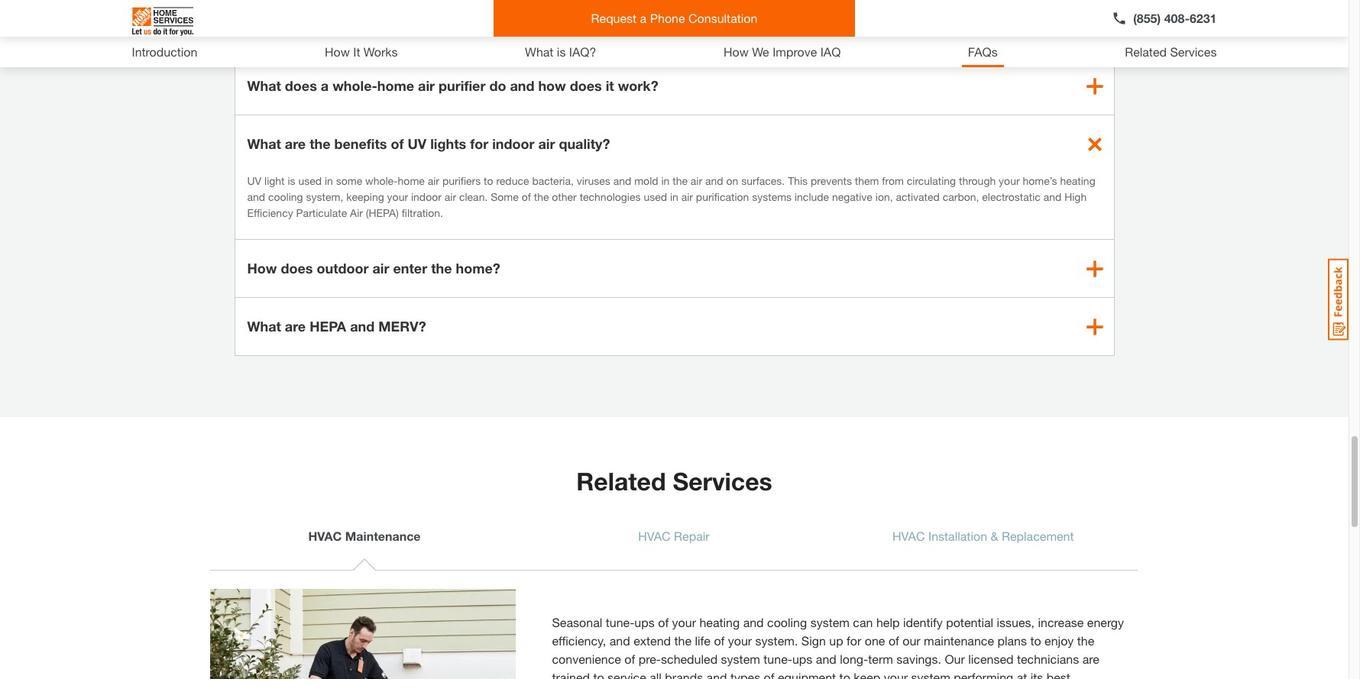 Task type: vqa. For each thing, say whether or not it's contained in the screenshot.
Pack) in the FLEX SEAL FAMILY OF PRODUCTS Flex Duct Tape White 7.50" x 20' (3-Pack)
no



Task type: describe. For each thing, give the bounding box(es) containing it.
other
[[552, 190, 577, 203]]

air left "purifier"
[[418, 77, 435, 94]]

what are the benefits of uv lights for indoor air quality?
[[247, 135, 610, 152]]

0 horizontal spatial a
[[321, 77, 329, 94]]

outdoor
[[317, 260, 369, 277]]

them
[[855, 174, 879, 187]]

to down long-
[[839, 670, 850, 679]]

0 vertical spatial can
[[544, 19, 568, 36]]

1 i from the left
[[571, 19, 575, 36]]

some
[[336, 174, 362, 187]]

to inside uv light is used in some whole-home air purifiers to reduce bacteria, viruses and mold in the air and on surfaces. this prevents them from circulating through your home's heating and cooling system, keeping your indoor air clean. some of the other technologies used in air purification systems include negative ion, activated carbon, electrostatic and high efficiency particulate air (hepa) filtration.
[[484, 174, 493, 187]]

pre-
[[639, 652, 661, 666]]

do it for you logo image
[[132, 1, 193, 42]]

uv inside uv light is used in some whole-home air purifiers to reduce bacteria, viruses and mold in the air and on surfaces. this prevents them from circulating through your home's heating and cooling system, keeping your indoor air clean. some of the other technologies used in air purification systems include negative ion, activated carbon, electrostatic and high efficiency particulate air (hepa) filtration.
[[247, 174, 261, 187]]

one
[[865, 633, 885, 648]]

savings.
[[897, 652, 941, 666]]

408-
[[1164, 11, 1190, 25]]

2 horizontal spatial a
[[658, 19, 666, 36]]

our
[[945, 652, 965, 666]]

high
[[1065, 190, 1087, 203]]

home inside uv light is used in some whole-home air purifiers to reduce bacteria, viruses and mold in the air and on surfaces. this prevents them from circulating through your home's heating and cooling system, keeping your indoor air clean. some of the other technologies used in air purification systems include negative ion, activated carbon, electrostatic and high efficiency particulate air (hepa) filtration.
[[398, 174, 425, 187]]

what for what are the benefits of uv lights for indoor air quality?
[[247, 135, 281, 152]]

scheduled
[[661, 652, 718, 666]]

how it works
[[325, 44, 398, 59]]

enter
[[393, 260, 427, 277]]

do
[[489, 77, 506, 94]]

our
[[903, 633, 921, 648]]

0 vertical spatial used
[[298, 174, 322, 187]]

are for hepa
[[285, 318, 306, 335]]

negative
[[832, 190, 873, 203]]

clean.
[[459, 190, 488, 203]]

particulate
[[296, 206, 347, 219]]

0 vertical spatial whole-
[[333, 77, 377, 94]]

replacement
[[1002, 529, 1074, 543]]

and down up
[[816, 652, 837, 666]]

1 horizontal spatial services
[[1170, 44, 1217, 59]]

convenience
[[552, 652, 621, 666]]

to up technicians
[[1030, 633, 1041, 648]]

1 horizontal spatial used
[[644, 190, 667, 203]]

are for the
[[285, 135, 306, 152]]

installation
[[928, 529, 987, 543]]

6231
[[1190, 11, 1217, 25]]

causes
[[285, 19, 332, 36]]

tell
[[579, 19, 599, 36]]

brands
[[665, 670, 703, 679]]

in right mold
[[661, 174, 670, 187]]

extend
[[634, 633, 671, 648]]

and left extend
[[610, 633, 630, 648]]

what are hepa and merv?
[[247, 318, 426, 335]]

activated
[[896, 190, 940, 203]]

and right do
[[510, 77, 534, 94]]

does left it at left
[[570, 77, 602, 94]]

hvac installation & replacement
[[893, 529, 1074, 543]]

issues,
[[997, 615, 1035, 630]]

of right benefits
[[391, 135, 404, 152]]

hvac for hvac maintenance
[[308, 529, 342, 543]]

enjoy
[[1045, 633, 1074, 648]]

energy
[[1087, 615, 1124, 630]]

carbon,
[[943, 190, 979, 203]]

air down purifiers
[[445, 190, 456, 203]]

what does a whole-home air purifier do and how does it work?
[[247, 77, 658, 94]]

(855) 408-6231 link
[[1112, 9, 1217, 28]]

and right quality
[[484, 19, 508, 36]]

technologies
[[580, 190, 641, 203]]

licensed
[[968, 652, 1014, 666]]

in left purification
[[670, 190, 678, 203]]

trained
[[552, 670, 590, 679]]

does for how does outdoor air enter the home?
[[281, 260, 313, 277]]

if
[[603, 19, 611, 36]]

this
[[788, 174, 808, 187]]

how for how does outdoor air enter the home?
[[247, 260, 277, 277]]

and up purification
[[705, 174, 723, 187]]

improve
[[773, 44, 817, 59]]

air up the bacteria,
[[538, 135, 555, 152]]

0 vertical spatial is
[[557, 44, 566, 59]]

what for what does a whole-home air purifier do and how does it work?
[[247, 77, 281, 94]]

viruses
[[577, 174, 610, 187]]

increase
[[1038, 615, 1084, 630]]

how we improve iaq
[[724, 44, 841, 59]]

quality?
[[559, 135, 610, 152]]

1 horizontal spatial tune-
[[764, 652, 792, 666]]

to down convenience at the bottom
[[593, 670, 604, 679]]

your up the life
[[672, 615, 696, 630]]

0 vertical spatial related
[[1125, 44, 1167, 59]]

air left purifiers
[[428, 174, 439, 187]]

indoor inside uv light is used in some whole-home air purifiers to reduce bacteria, viruses and mold in the air and on surfaces. this prevents them from circulating through your home's heating and cooling system, keeping your indoor air clean. some of the other technologies used in air purification systems include negative ion, activated carbon, electrostatic and high efficiency particulate air (hepa) filtration.
[[411, 190, 442, 203]]

(855) 408-6231
[[1133, 11, 1217, 25]]

0 vertical spatial home
[[377, 77, 414, 94]]

seasonal
[[552, 615, 602, 630]]

feedback link image
[[1328, 258, 1349, 341]]

and right the hepa
[[350, 318, 375, 335]]

0 vertical spatial indoor
[[370, 19, 412, 36]]

what for what causes poor indoor air quality and how can i tell if i have a problem?
[[247, 19, 281, 36]]

equipment
[[778, 670, 836, 679]]

consultation
[[688, 11, 758, 25]]

maintenance
[[345, 529, 421, 543]]

of right types
[[764, 670, 774, 679]]

its
[[1031, 670, 1043, 679]]

0 horizontal spatial ups
[[635, 615, 655, 630]]

repair
[[674, 529, 710, 543]]

efficiency
[[247, 206, 293, 219]]

life
[[695, 633, 711, 648]]

have
[[623, 19, 654, 36]]

on
[[726, 174, 738, 187]]

and left types
[[707, 670, 727, 679]]

iaq
[[820, 44, 841, 59]]

types
[[731, 670, 760, 679]]

technicians
[[1017, 652, 1079, 666]]

2 vertical spatial system
[[911, 670, 950, 679]]

home?
[[456, 260, 500, 277]]

2 i from the left
[[615, 19, 619, 36]]



Task type: locate. For each thing, give the bounding box(es) containing it.
of
[[391, 135, 404, 152], [522, 190, 531, 203], [658, 615, 669, 630], [714, 633, 725, 648], [889, 633, 899, 648], [625, 652, 635, 666], [764, 670, 774, 679]]

0 vertical spatial for
[[470, 135, 488, 152]]

circulating
[[907, 174, 956, 187]]

for right up
[[847, 633, 861, 648]]

the left benefits
[[310, 135, 331, 152]]

how up what is iaq?
[[512, 19, 540, 36]]

0 vertical spatial ups
[[635, 615, 655, 630]]

system up up
[[810, 615, 850, 630]]

0 horizontal spatial for
[[470, 135, 488, 152]]

prevents
[[811, 174, 852, 187]]

for right lights
[[470, 135, 488, 152]]

1 vertical spatial related
[[576, 467, 666, 496]]

0 horizontal spatial system
[[721, 652, 760, 666]]

1 horizontal spatial i
[[615, 19, 619, 36]]

indoor up filtration. in the top left of the page
[[411, 190, 442, 203]]

purifier
[[439, 77, 486, 94]]

whole- inside uv light is used in some whole-home air purifiers to reduce bacteria, viruses and mold in the air and on surfaces. this prevents them from circulating through your home's heating and cooling system, keeping your indoor air clean. some of the other technologies used in air purification systems include negative ion, activated carbon, electrostatic and high efficiency particulate air (hepa) filtration.
[[365, 174, 398, 187]]

0 horizontal spatial cooling
[[268, 190, 303, 203]]

hvac for hvac repair
[[638, 529, 671, 543]]

how left we
[[724, 44, 749, 59]]

work?
[[618, 77, 658, 94]]

0 horizontal spatial heating
[[700, 615, 740, 630]]

what causes poor indoor air quality and how can i tell if i have a problem?
[[247, 19, 731, 36]]

indoor
[[370, 19, 412, 36], [492, 135, 534, 152], [411, 190, 442, 203]]

services
[[1170, 44, 1217, 59], [673, 467, 772, 496]]

the right enter
[[431, 260, 452, 277]]

is right light
[[288, 174, 295, 187]]

1 vertical spatial system
[[721, 652, 760, 666]]

1 hvac from the left
[[308, 529, 342, 543]]

indoor up reduce
[[492, 135, 534, 152]]

1 horizontal spatial is
[[557, 44, 566, 59]]

services up repair
[[673, 467, 772, 496]]

and up technologies
[[613, 174, 631, 187]]

tune- down system.
[[764, 652, 792, 666]]

can up what is iaq?
[[544, 19, 568, 36]]

surfaces.
[[741, 174, 785, 187]]

0 vertical spatial system
[[810, 615, 850, 630]]

1 horizontal spatial ups
[[792, 652, 813, 666]]

it
[[606, 77, 614, 94]]

of left the our at the right bottom
[[889, 633, 899, 648]]

is inside uv light is used in some whole-home air purifiers to reduce bacteria, viruses and mold in the air and on surfaces. this prevents them from circulating through your home's heating and cooling system, keeping your indoor air clean. some of the other technologies used in air purification systems include negative ion, activated carbon, electrostatic and high efficiency particulate air (hepa) filtration.
[[288, 174, 295, 187]]

hvac left repair
[[638, 529, 671, 543]]

help
[[876, 615, 900, 630]]

1 horizontal spatial can
[[853, 615, 873, 630]]

the up the scheduled
[[674, 633, 692, 648]]

0 horizontal spatial can
[[544, 19, 568, 36]]

identify
[[903, 615, 943, 630]]

how for how it works
[[325, 44, 350, 59]]

1 horizontal spatial related services
[[1125, 44, 1217, 59]]

1 horizontal spatial uv
[[408, 135, 427, 152]]

of inside uv light is used in some whole-home air purifiers to reduce bacteria, viruses and mold in the air and on surfaces. this prevents them from circulating through your home's heating and cooling system, keeping your indoor air clean. some of the other technologies used in air purification systems include negative ion, activated carbon, electrostatic and high efficiency particulate air (hepa) filtration.
[[522, 190, 531, 203]]

reduce
[[496, 174, 529, 187]]

1 horizontal spatial for
[[847, 633, 861, 648]]

request a phone consultation button
[[494, 0, 855, 37]]

are
[[285, 135, 306, 152], [285, 318, 306, 335], [1082, 652, 1099, 666]]

0 vertical spatial uv
[[408, 135, 427, 152]]

heating inside uv light is used in some whole-home air purifiers to reduce bacteria, viruses and mold in the air and on surfaces. this prevents them from circulating through your home's heating and cooling system, keeping your indoor air clean. some of the other technologies used in air purification systems include negative ion, activated carbon, electrostatic and high efficiency particulate air (hepa) filtration.
[[1060, 174, 1096, 187]]

quality
[[436, 19, 480, 36]]

a inside request a phone consultation button
[[640, 11, 647, 25]]

uv
[[408, 135, 427, 152], [247, 174, 261, 187]]

0 horizontal spatial related
[[576, 467, 666, 496]]

light
[[264, 174, 285, 187]]

home up filtration. in the top left of the page
[[398, 174, 425, 187]]

up
[[829, 633, 843, 648]]

0 vertical spatial tune-
[[606, 615, 635, 630]]

are down energy
[[1082, 652, 1099, 666]]

your up the electrostatic
[[999, 174, 1020, 187]]

0 horizontal spatial hvac
[[308, 529, 342, 543]]

cooling inside uv light is used in some whole-home air purifiers to reduce bacteria, viruses and mold in the air and on surfaces. this prevents them from circulating through your home's heating and cooling system, keeping your indoor air clean. some of the other technologies used in air purification systems include negative ion, activated carbon, electrostatic and high efficiency particulate air (hepa) filtration.
[[268, 190, 303, 203]]

what is iaq?
[[525, 44, 596, 59]]

electrostatic
[[982, 190, 1041, 203]]

a left phone
[[640, 11, 647, 25]]

poor
[[335, 19, 366, 36]]

uv left lights
[[408, 135, 427, 152]]

plans
[[998, 633, 1027, 648]]

how down efficiency
[[247, 260, 277, 277]]

all
[[650, 670, 662, 679]]

how does outdoor air enter the home?
[[247, 260, 500, 277]]

1 vertical spatial tune-
[[764, 652, 792, 666]]

hvac for hvac installation & replacement
[[893, 529, 925, 543]]

can inside seasonal tune-ups of your heating and cooling system can help identify potential issues, increase energy efficiency, and extend the life of your system. sign up for one of our maintenance plans to enjoy the convenience of pre-scheduled system tune-ups and long-term savings. our licensed technicians are trained to service all brands and types of equipment to keep your system performing at its best.
[[853, 615, 873, 630]]

a right have
[[658, 19, 666, 36]]

related up hvac repair
[[576, 467, 666, 496]]

1 vertical spatial indoor
[[492, 135, 534, 152]]

what for what is iaq?
[[525, 44, 554, 59]]

cooling up system.
[[767, 615, 807, 630]]

merv?
[[378, 318, 426, 335]]

0 horizontal spatial related services
[[576, 467, 772, 496]]

request a phone consultation
[[591, 11, 758, 25]]

2 horizontal spatial system
[[911, 670, 950, 679]]

benefits
[[334, 135, 387, 152]]

uv light is used in some whole-home air purifiers to reduce bacteria, viruses and mold in the air and on surfaces. this prevents them from circulating through your home's heating and cooling system, keeping your indoor air clean. some of the other technologies used in air purification systems include negative ion, activated carbon, electrostatic and high efficiency particulate air (hepa) filtration.
[[247, 174, 1096, 219]]

used
[[298, 174, 322, 187], [644, 190, 667, 203]]

it
[[353, 44, 360, 59]]

1 horizontal spatial a
[[640, 11, 647, 25]]

hvac maintenance
[[308, 529, 421, 543]]

at
[[1017, 670, 1027, 679]]

1 vertical spatial is
[[288, 174, 295, 187]]

keep
[[854, 670, 880, 679]]

introduction
[[132, 44, 197, 59]]

related services
[[1125, 44, 1217, 59], [576, 467, 772, 496]]

hepa
[[310, 318, 346, 335]]

are left benefits
[[285, 135, 306, 152]]

1 vertical spatial ups
[[792, 652, 813, 666]]

related
[[1125, 44, 1167, 59], [576, 467, 666, 496]]

0 horizontal spatial how
[[247, 260, 277, 277]]

of down reduce
[[522, 190, 531, 203]]

used up system,
[[298, 174, 322, 187]]

does down causes
[[285, 77, 317, 94]]

0 vertical spatial cooling
[[268, 190, 303, 203]]

is left iaq?
[[557, 44, 566, 59]]

2 vertical spatial indoor
[[411, 190, 442, 203]]

air left purification
[[681, 190, 693, 203]]

works
[[364, 44, 398, 59]]

potential
[[946, 615, 993, 630]]

in
[[325, 174, 333, 187], [661, 174, 670, 187], [670, 190, 678, 203]]

from
[[882, 174, 904, 187]]

1 horizontal spatial how
[[325, 44, 350, 59]]

does left "outdoor"
[[281, 260, 313, 277]]

system,
[[306, 190, 343, 203]]

air left quality
[[416, 19, 433, 36]]

are inside seasonal tune-ups of your heating and cooling system can help identify potential issues, increase energy efficiency, and extend the life of your system. sign up for one of our maintenance plans to enjoy the convenience of pre-scheduled system tune-ups and long-term savings. our licensed technicians are trained to service all brands and types of equipment to keep your system performing at its best.
[[1082, 652, 1099, 666]]

0 horizontal spatial services
[[673, 467, 772, 496]]

related services down "(855) 408-6231" link
[[1125, 44, 1217, 59]]

0 vertical spatial services
[[1170, 44, 1217, 59]]

indoor up works
[[370, 19, 412, 36]]

1 vertical spatial home
[[398, 174, 425, 187]]

for inside seasonal tune-ups of your heating and cooling system can help identify potential issues, increase energy efficiency, and extend the life of your system. sign up for one of our maintenance plans to enjoy the convenience of pre-scheduled system tune-ups and long-term savings. our licensed technicians are trained to service all brands and types of equipment to keep your system performing at its best.
[[847, 633, 861, 648]]

hvac repair
[[638, 529, 710, 543]]

(855)
[[1133, 11, 1161, 25]]

how
[[325, 44, 350, 59], [724, 44, 749, 59], [247, 260, 277, 277]]

your up (hepa)
[[387, 190, 408, 203]]

ups
[[635, 615, 655, 630], [792, 652, 813, 666]]

2 vertical spatial are
[[1082, 652, 1099, 666]]

1 horizontal spatial hvac
[[638, 529, 671, 543]]

in up system,
[[325, 174, 333, 187]]

purification
[[696, 190, 749, 203]]

long-
[[840, 652, 868, 666]]

cooling down light
[[268, 190, 303, 203]]

does
[[285, 77, 317, 94], [570, 77, 602, 94], [281, 260, 313, 277]]

1 vertical spatial can
[[853, 615, 873, 630]]

1 horizontal spatial system
[[810, 615, 850, 630]]

related down the (855)
[[1125, 44, 1167, 59]]

1 vertical spatial for
[[847, 633, 861, 648]]

can up one
[[853, 615, 873, 630]]

0 horizontal spatial is
[[288, 174, 295, 187]]

the right mold
[[673, 174, 688, 187]]

used down mold
[[644, 190, 667, 203]]

phone
[[650, 11, 685, 25]]

a down how it works
[[321, 77, 329, 94]]

purifiers
[[442, 174, 481, 187]]

heating inside seasonal tune-ups of your heating and cooling system can help identify potential issues, increase energy efficiency, and extend the life of your system. sign up for one of our maintenance plans to enjoy the convenience of pre-scheduled system tune-ups and long-term savings. our licensed technicians are trained to service all brands and types of equipment to keep your system performing at its best.
[[700, 615, 740, 630]]

1 horizontal spatial heating
[[1060, 174, 1096, 187]]

for
[[470, 135, 488, 152], [847, 633, 861, 648]]

whole-
[[333, 77, 377, 94], [365, 174, 398, 187]]

1 vertical spatial uv
[[247, 174, 261, 187]]

1 vertical spatial are
[[285, 318, 306, 335]]

1 vertical spatial services
[[673, 467, 772, 496]]

cooling inside seasonal tune-ups of your heating and cooling system can help identify potential issues, increase energy efficiency, and extend the life of your system. sign up for one of our maintenance plans to enjoy the convenience of pre-scheduled system tune-ups and long-term savings. our licensed technicians are trained to service all brands and types of equipment to keep your system performing at its best.
[[767, 615, 807, 630]]

air up purification
[[691, 174, 702, 187]]

include
[[795, 190, 829, 203]]

system
[[810, 615, 850, 630], [721, 652, 760, 666], [911, 670, 950, 679]]

sign
[[801, 633, 826, 648]]

whole- down it
[[333, 77, 377, 94]]

whole- up keeping
[[365, 174, 398, 187]]

0 vertical spatial heating
[[1060, 174, 1096, 187]]

to up 'clean.'
[[484, 174, 493, 187]]

problem?
[[669, 19, 731, 36]]

0 horizontal spatial uv
[[247, 174, 261, 187]]

of up the service
[[625, 652, 635, 666]]

are left the hepa
[[285, 318, 306, 335]]

seasonal tune-ups of your heating and cooling system can help identify potential issues, increase energy efficiency, and extend the life of your system. sign up for one of our maintenance plans to enjoy the convenience of pre-scheduled system tune-ups and long-term savings. our licensed technicians are trained to service all brands and types of equipment to keep your system performing at its best.
[[552, 615, 1124, 679]]

tune- up extend
[[606, 615, 635, 630]]

air left enter
[[373, 260, 389, 277]]

what for what are hepa and merv?
[[247, 318, 281, 335]]

0 vertical spatial how
[[512, 19, 540, 36]]

0 vertical spatial related services
[[1125, 44, 1217, 59]]

best.
[[1047, 670, 1074, 679]]

related services up hvac repair
[[576, 467, 772, 496]]

2 hvac from the left
[[638, 529, 671, 543]]

air
[[416, 19, 433, 36], [418, 77, 435, 94], [538, 135, 555, 152], [428, 174, 439, 187], [691, 174, 702, 187], [445, 190, 456, 203], [681, 190, 693, 203], [373, 260, 389, 277]]

i left tell
[[571, 19, 575, 36]]

hvac left installation
[[893, 529, 925, 543]]

(hepa)
[[366, 206, 399, 219]]

0 horizontal spatial tune-
[[606, 615, 635, 630]]

heating up the life
[[700, 615, 740, 630]]

term
[[868, 652, 893, 666]]

0 vertical spatial are
[[285, 135, 306, 152]]

how for how we improve iaq
[[724, 44, 749, 59]]

your down "term"
[[884, 670, 908, 679]]

the down the bacteria,
[[534, 190, 549, 203]]

request
[[591, 11, 637, 25]]

1 horizontal spatial cooling
[[767, 615, 807, 630]]

hvac left the maintenance
[[308, 529, 342, 543]]

your
[[999, 174, 1020, 187], [387, 190, 408, 203], [672, 615, 696, 630], [728, 633, 752, 648], [884, 670, 908, 679]]

1 horizontal spatial related
[[1125, 44, 1167, 59]]

home
[[377, 77, 414, 94], [398, 174, 425, 187]]

1 vertical spatial how
[[538, 77, 566, 94]]

your up types
[[728, 633, 752, 648]]

air
[[350, 206, 363, 219]]

1 vertical spatial cooling
[[767, 615, 807, 630]]

1 vertical spatial used
[[644, 190, 667, 203]]

ion,
[[876, 190, 893, 203]]

3 hvac from the left
[[893, 529, 925, 543]]

ups up extend
[[635, 615, 655, 630]]

0 horizontal spatial i
[[571, 19, 575, 36]]

1 vertical spatial heating
[[700, 615, 740, 630]]

heating up high
[[1060, 174, 1096, 187]]

how down what is iaq?
[[538, 77, 566, 94]]

does for what does a whole-home air purifier do and how does it work?
[[285, 77, 317, 94]]

the
[[310, 135, 331, 152], [673, 174, 688, 187], [534, 190, 549, 203], [431, 260, 452, 277], [674, 633, 692, 648], [1077, 633, 1094, 648]]

i right if
[[615, 19, 619, 36]]

home down works
[[377, 77, 414, 94]]

through
[[959, 174, 996, 187]]

how left it
[[325, 44, 350, 59]]

performing
[[954, 670, 1013, 679]]

and up efficiency
[[247, 190, 265, 203]]

home's
[[1023, 174, 1057, 187]]

efficiency,
[[552, 633, 606, 648]]

and up system.
[[743, 615, 764, 630]]

the right the enjoy
[[1077, 633, 1094, 648]]

1 vertical spatial whole-
[[365, 174, 398, 187]]

system up types
[[721, 652, 760, 666]]

uv left light
[[247, 174, 261, 187]]

&
[[991, 529, 998, 543]]

ups up equipment on the bottom of the page
[[792, 652, 813, 666]]

1 vertical spatial related services
[[576, 467, 772, 496]]

of right the life
[[714, 633, 725, 648]]

2 horizontal spatial hvac
[[893, 529, 925, 543]]

and down home's
[[1044, 190, 1062, 203]]

lights
[[430, 135, 466, 152]]

system down savings.
[[911, 670, 950, 679]]

0 horizontal spatial used
[[298, 174, 322, 187]]

of up extend
[[658, 615, 669, 630]]

2 horizontal spatial how
[[724, 44, 749, 59]]

faqs
[[968, 44, 998, 59]]

services down 6231
[[1170, 44, 1217, 59]]



